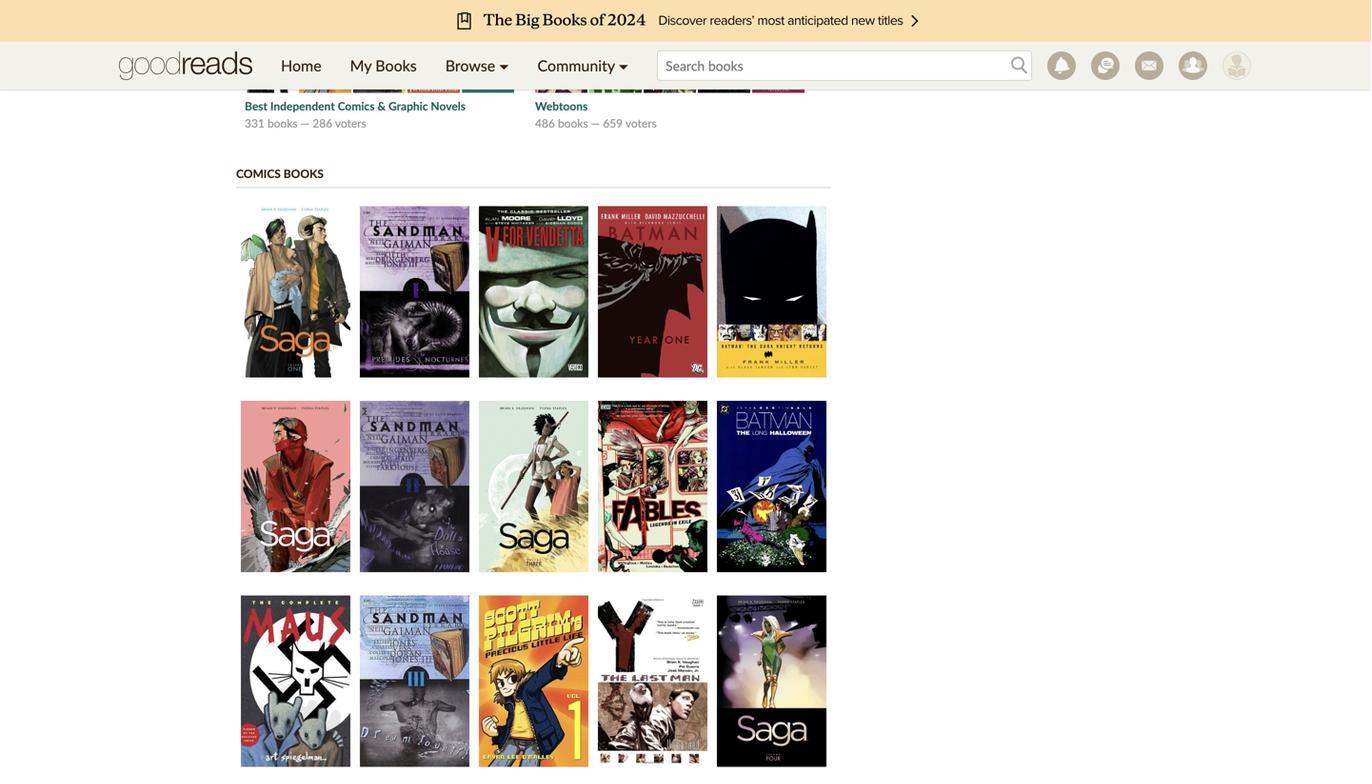 Task type: vqa. For each thing, say whether or not it's contained in the screenshot.
The Sandman, Vol. 3: Dream Country image
yes



Task type: locate. For each thing, give the bounding box(es) containing it.
y: the last man, vol. 1: unmanned image
[[598, 596, 708, 767]]

my group discussions image
[[1092, 51, 1120, 80]]

menu containing home
[[267, 42, 643, 90]]

1 vertical spatial comics
[[236, 167, 281, 180]]

0 horizontal spatial —
[[301, 116, 310, 130]]

browse ▾
[[445, 56, 509, 75]]

comics left &
[[338, 99, 375, 113]]

scott pilgrim's precious little life by bryan lee o'malley image
[[299, 17, 351, 93]]

1 vertical spatial books
[[284, 167, 324, 180]]

▾ right browse
[[499, 56, 509, 75]]

1 books from the left
[[268, 116, 298, 130]]

1 horizontal spatial books
[[376, 56, 417, 75]]

659
[[603, 116, 623, 130]]

voters inside "best independent comics & graphic novels 331 books     —     286 voters"
[[335, 116, 366, 130]]

— down independent
[[301, 116, 310, 130]]

0 horizontal spatial comics
[[236, 167, 281, 180]]

1 horizontal spatial ▾
[[619, 56, 629, 75]]

books for my books
[[376, 56, 417, 75]]

my
[[350, 56, 372, 75]]

0 horizontal spatial books
[[268, 116, 298, 130]]

comics
[[338, 99, 375, 113], [236, 167, 281, 180]]

1 voters from the left
[[335, 116, 366, 130]]

comics inside "best independent comics & graphic novels 331 books     —     286 voters"
[[338, 99, 375, 113]]

—
[[301, 116, 310, 130], [591, 116, 600, 130]]

saga, volume 1 image
[[241, 206, 351, 378]]

books inside webtoons 486 books     —     659 voters
[[558, 116, 588, 130]]

batman: the dark knight returns image
[[717, 206, 827, 378]]

books
[[376, 56, 417, 75], [284, 167, 324, 180]]

webtoons 486 books     —     659 voters
[[535, 99, 657, 130]]

novels
[[431, 99, 466, 113]]

fables, vol. 1: legends in exile image
[[598, 401, 708, 572]]

the sandman, vol. 1: preludes & nocturnes image
[[360, 206, 470, 378]]

0 vertical spatial comics
[[338, 99, 375, 113]]

ruby anderson image
[[1223, 51, 1252, 80]]

1 ▾ from the left
[[499, 56, 509, 75]]

2 — from the left
[[591, 116, 600, 130]]

webtoons link
[[535, 99, 588, 113]]

486
[[535, 116, 555, 130]]

voters down the best independent comics & graphic novels link
[[335, 116, 366, 130]]

1 horizontal spatial voters
[[626, 116, 657, 130]]

voters right 659
[[626, 116, 657, 130]]

0 horizontal spatial books
[[284, 167, 324, 180]]

voters
[[335, 116, 366, 130], [626, 116, 657, 130]]

books inside menu
[[376, 56, 417, 75]]

0 vertical spatial books
[[376, 56, 417, 75]]

comics down 331 on the top left of page
[[236, 167, 281, 180]]

books right my
[[376, 56, 417, 75]]

the complete maus image
[[241, 596, 351, 767]]

▾
[[499, 56, 509, 75], [619, 56, 629, 75]]

notifications image
[[1048, 51, 1076, 80]]

books down 'webtoons' 'link'
[[558, 116, 588, 130]]

community
[[538, 56, 615, 75]]

2 ▾ from the left
[[619, 56, 629, 75]]

— left 659
[[591, 116, 600, 130]]

Search books text field
[[657, 50, 1032, 81]]

saga, volume 4 image
[[717, 596, 827, 767]]

1 horizontal spatial comics
[[338, 99, 375, 113]]

▾ right "community"
[[619, 56, 629, 75]]

0 horizontal spatial ▾
[[499, 56, 509, 75]]

2 voters from the left
[[626, 116, 657, 130]]

books down independent
[[268, 116, 298, 130]]

1 — from the left
[[301, 116, 310, 130]]

saga, volume 3 image
[[479, 401, 589, 572]]

331
[[245, 116, 265, 130]]

saga, volume 1 by brian k. vaughan image
[[245, 17, 297, 93]]

books down the 286
[[284, 167, 324, 180]]

comics books
[[236, 167, 324, 180]]

menu
[[267, 42, 643, 90]]

home
[[281, 56, 322, 75]]

1 horizontal spatial —
[[591, 116, 600, 130]]

Search for books to add to your shelves search field
[[657, 50, 1032, 81]]

1 horizontal spatial books
[[558, 116, 588, 130]]

— inside webtoons 486 books     —     659 voters
[[591, 116, 600, 130]]

books for comics books
[[284, 167, 324, 180]]

2 books from the left
[[558, 116, 588, 130]]

books
[[268, 116, 298, 130], [558, 116, 588, 130]]

▾ for community ▾
[[619, 56, 629, 75]]

browse ▾ button
[[431, 42, 523, 90]]

0 horizontal spatial voters
[[335, 116, 366, 130]]

webtoons
[[535, 99, 588, 113]]



Task type: describe. For each thing, give the bounding box(es) containing it.
independent
[[270, 99, 335, 113]]

friend requests image
[[1179, 51, 1208, 80]]

books inside "best independent comics & graphic novels 331 books     —     286 voters"
[[268, 116, 298, 130]]

browse
[[445, 56, 495, 75]]

286
[[313, 116, 333, 130]]

comics books link
[[236, 167, 324, 180]]

the sandman, vol. 2: the doll's house image
[[360, 401, 470, 572]]

annarasumanara by ha il-kwon image
[[698, 17, 751, 93]]

scott pilgrim's precious little life (scott pilgrim, #1) image
[[479, 596, 589, 767]]

— inside "best independent comics & graphic novels 331 books     —     286 voters"
[[301, 116, 310, 130]]

true beauty, vol. 1 by yaongyi image
[[535, 17, 588, 93]]

&
[[378, 99, 386, 113]]

▾ for browse ▾
[[499, 56, 509, 75]]

bone by jeff smith image
[[353, 17, 406, 93]]

killing stalking season 1 by koogi image
[[644, 17, 696, 93]]

best
[[245, 99, 268, 113]]

fun home by alison bechdel image
[[462, 17, 514, 93]]

v for vendetta image
[[479, 206, 589, 378]]

home link
[[267, 42, 336, 90]]

batman: the long halloween image
[[717, 401, 827, 572]]

the sandman, vol. 3: dream country image
[[360, 596, 470, 767]]

my books link
[[336, 42, 431, 90]]

graphic
[[389, 99, 428, 113]]

saga, volume 2 image
[[241, 401, 351, 572]]

community ▾
[[538, 56, 629, 75]]

best independent comics & graphic novels link
[[245, 99, 466, 113]]

heartstopper by alice oseman image
[[590, 17, 642, 93]]

community ▾ button
[[523, 42, 643, 90]]

voters inside webtoons 486 books     —     659 voters
[[626, 116, 657, 130]]

maus i by art spiegelman image
[[408, 17, 460, 93]]

my books
[[350, 56, 417, 75]]

lore olympus by rachel  smythe image
[[752, 17, 805, 93]]

inbox image
[[1135, 51, 1164, 80]]

batman: year one image
[[598, 206, 708, 378]]

best independent comics & graphic novels 331 books     —     286 voters
[[245, 99, 466, 130]]



